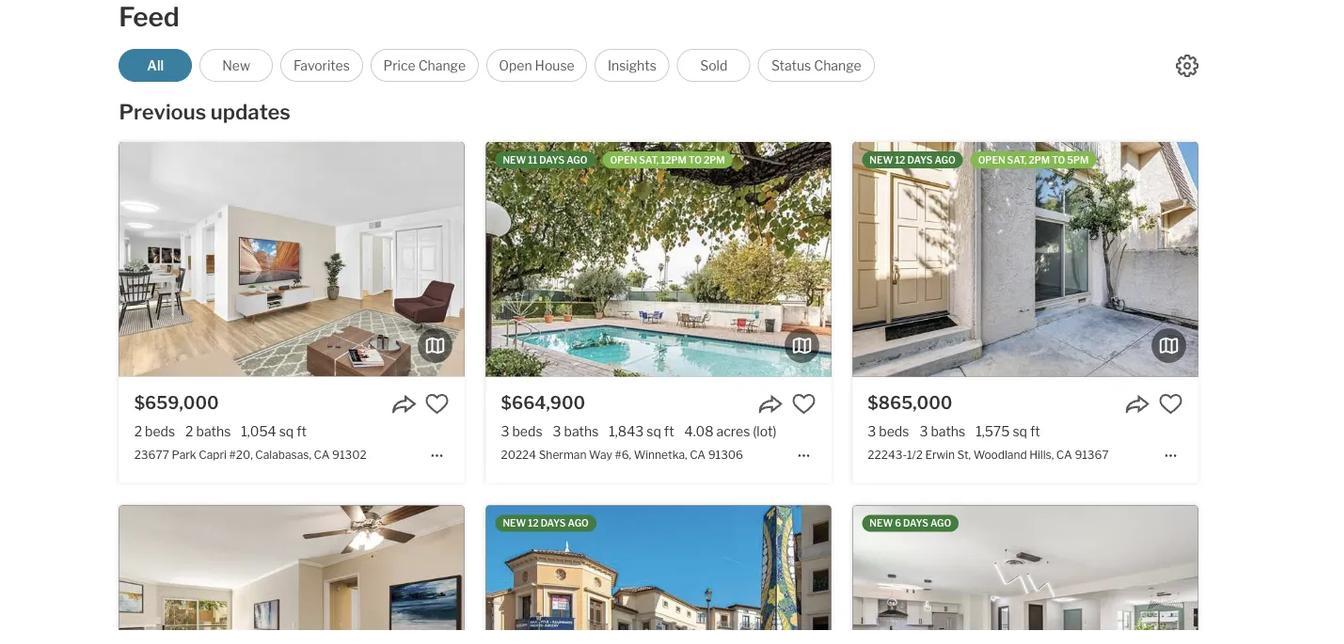 Task type: vqa. For each thing, say whether or not it's contained in the screenshot.
the I
no



Task type: locate. For each thing, give the bounding box(es) containing it.
to left "5pm"
[[1052, 154, 1066, 166]]

open sat, 2pm to 5pm
[[978, 154, 1089, 166]]

hills,
[[1030, 448, 1054, 462]]

2 3 from the left
[[553, 424, 561, 440]]

ago for "photo of 23500 park sorrento unit d23, calabasas, ca 91302"
[[568, 518, 589, 530]]

beds for $865,000
[[879, 424, 910, 440]]

ago
[[567, 154, 588, 166], [935, 154, 956, 166], [568, 518, 589, 530], [931, 518, 952, 530]]

1 2 from the left
[[134, 424, 142, 440]]

new 6 days ago
[[870, 518, 952, 530]]

beds
[[145, 424, 175, 440], [512, 424, 543, 440], [879, 424, 910, 440]]

sold
[[700, 57, 728, 73]]

1 horizontal spatial 3 beds
[[868, 424, 910, 440]]

house
[[535, 57, 575, 73]]

ago right 6
[[931, 518, 952, 530]]

status change
[[772, 57, 862, 73]]

calabasas,
[[255, 448, 311, 462]]

2 horizontal spatial baths
[[931, 424, 966, 440]]

price change
[[384, 57, 466, 73]]

1 beds from the left
[[145, 424, 175, 440]]

1 vertical spatial new 12 days ago
[[503, 518, 589, 530]]

3 baths up sherman
[[553, 424, 599, 440]]

all
[[147, 57, 164, 73]]

1 3 beds from the left
[[501, 424, 543, 440]]

winnetka,
[[634, 448, 688, 462]]

sq up calabasas,
[[279, 424, 294, 440]]

3 baths up erwin
[[920, 424, 966, 440]]

change
[[418, 57, 466, 73], [814, 57, 862, 73]]

sat, left '12pm'
[[639, 154, 659, 166]]

0 horizontal spatial favorite button image
[[425, 392, 449, 416]]

sq right the 1,575
[[1013, 424, 1028, 440]]

2 beds
[[134, 424, 175, 440]]

#20,
[[229, 448, 253, 462]]

1 ft from the left
[[297, 424, 307, 440]]

beds up 20224
[[512, 424, 543, 440]]

3 beds up 20224
[[501, 424, 543, 440]]

baths up capri
[[196, 424, 231, 440]]

status
[[772, 57, 812, 73]]

0 horizontal spatial 2
[[134, 424, 142, 440]]

1 horizontal spatial 12
[[895, 154, 906, 166]]

0 horizontal spatial open
[[610, 154, 637, 166]]

12 for photo of 22243-1/2 erwin st, woodland hills, ca 91367
[[895, 154, 906, 166]]

1 3 baths from the left
[[553, 424, 599, 440]]

sat, for $865,000
[[1008, 154, 1027, 166]]

beds up 23677
[[145, 424, 175, 440]]

1 vertical spatial 12
[[528, 518, 539, 530]]

baths
[[196, 424, 231, 440], [564, 424, 599, 440], [931, 424, 966, 440]]

3 up sherman
[[553, 424, 561, 440]]

previous updates
[[119, 99, 291, 125]]

3 up 20224
[[501, 424, 510, 440]]

3 baths
[[553, 424, 599, 440], [920, 424, 966, 440]]

2 horizontal spatial sq
[[1013, 424, 1028, 440]]

ago down sherman
[[568, 518, 589, 530]]

12
[[895, 154, 906, 166], [528, 518, 539, 530]]

1 to from the left
[[689, 154, 702, 166]]

2 3 beds from the left
[[868, 424, 910, 440]]

erwin
[[926, 448, 955, 462]]

change inside radio
[[418, 57, 466, 73]]

0 horizontal spatial beds
[[145, 424, 175, 440]]

2 baths from the left
[[564, 424, 599, 440]]

2 up 23677
[[134, 424, 142, 440]]

1 baths from the left
[[196, 424, 231, 440]]

sat, for $664,900
[[639, 154, 659, 166]]

favorite button image
[[425, 392, 449, 416], [1159, 392, 1183, 416]]

0 horizontal spatial ca
[[314, 448, 330, 462]]

1 favorite button image from the left
[[425, 392, 449, 416]]

open for $865,000
[[978, 154, 1006, 166]]

2 2 from the left
[[186, 424, 193, 440]]

ft
[[297, 424, 307, 440], [664, 424, 674, 440], [1031, 424, 1041, 440]]

1 favorite button checkbox from the left
[[425, 392, 449, 416]]

new for photo of 5317 doe ave, las vegas, nv 89146
[[870, 518, 893, 530]]

3 beds
[[501, 424, 543, 440], [868, 424, 910, 440]]

$865,000
[[868, 393, 953, 414]]

2 beds from the left
[[512, 424, 543, 440]]

sat,
[[639, 154, 659, 166], [1008, 154, 1027, 166]]

2 horizontal spatial beds
[[879, 424, 910, 440]]

new 12 days ago for photo of 22243-1/2 erwin st, woodland hills, ca 91367
[[870, 154, 956, 166]]

ft up hills,
[[1031, 424, 1041, 440]]

new for photo of 22243-1/2 erwin st, woodland hills, ca 91367
[[870, 154, 893, 166]]

1 horizontal spatial sq
[[647, 424, 661, 440]]

ca
[[314, 448, 330, 462], [690, 448, 706, 462], [1057, 448, 1073, 462]]

1 horizontal spatial 2
[[186, 424, 193, 440]]

91306
[[708, 448, 744, 462]]

0 horizontal spatial 3 baths
[[553, 424, 599, 440]]

1 horizontal spatial baths
[[564, 424, 599, 440]]

change right status
[[814, 57, 862, 73]]

2pm right '12pm'
[[704, 154, 725, 166]]

0 horizontal spatial to
[[689, 154, 702, 166]]

1 horizontal spatial ca
[[690, 448, 706, 462]]

1,575
[[976, 424, 1010, 440]]

price
[[384, 57, 416, 73]]

to for $664,900
[[689, 154, 702, 166]]

open sat, 12pm to 2pm
[[610, 154, 725, 166]]

beds up '22243-'
[[879, 424, 910, 440]]

2 ft from the left
[[664, 424, 674, 440]]

to for $865,000
[[1052, 154, 1066, 166]]

4.08 acres (lot)
[[685, 424, 777, 440]]

2
[[134, 424, 142, 440], [186, 424, 193, 440]]

3 baths for $865,000
[[920, 424, 966, 440]]

photo of 5317 doe ave, las vegas, nv 89146 image
[[853, 506, 1198, 632]]

1 horizontal spatial new 12 days ago
[[870, 154, 956, 166]]

1 horizontal spatial change
[[814, 57, 862, 73]]

1 horizontal spatial favorite button checkbox
[[792, 392, 816, 416]]

1,843
[[609, 424, 644, 440]]

0 horizontal spatial sat,
[[639, 154, 659, 166]]

3 ft from the left
[[1031, 424, 1041, 440]]

baths for $659,000
[[196, 424, 231, 440]]

2 ca from the left
[[690, 448, 706, 462]]

2 sq from the left
[[647, 424, 661, 440]]

12pm
[[661, 154, 687, 166]]

1 horizontal spatial 2pm
[[1029, 154, 1050, 166]]

2 horizontal spatial ca
[[1057, 448, 1073, 462]]

0 horizontal spatial ft
[[297, 424, 307, 440]]

favorite button checkbox for $664,900
[[792, 392, 816, 416]]

2 baths
[[186, 424, 231, 440]]

2 change from the left
[[814, 57, 862, 73]]

20224 sherman way #6, winnetka, ca 91306
[[501, 448, 744, 462]]

3
[[501, 424, 510, 440], [553, 424, 561, 440], [868, 424, 877, 440], [920, 424, 928, 440]]

to
[[689, 154, 702, 166], [1052, 154, 1066, 166]]

1 sat, from the left
[[639, 154, 659, 166]]

2 favorite button image from the left
[[1159, 392, 1183, 416]]

1 open from the left
[[610, 154, 637, 166]]

0 horizontal spatial 2pm
[[704, 154, 725, 166]]

91302
[[332, 448, 367, 462]]

2 horizontal spatial ft
[[1031, 424, 1041, 440]]

photo of 23677 park capri #20, calabasas, ca 91302 image
[[119, 142, 465, 377]]

1 horizontal spatial favorite button image
[[1159, 392, 1183, 416]]

sq for $865,000
[[1013, 424, 1028, 440]]

3 up the 1/2
[[920, 424, 928, 440]]

3 baths for $664,900
[[553, 424, 599, 440]]

photo of 23500 park sorrento unit d23, calabasas, ca 91302 image
[[486, 506, 831, 632]]

ago left open sat, 2pm to 5pm in the right top of the page
[[935, 154, 956, 166]]

4.08
[[685, 424, 714, 440]]

days
[[540, 154, 565, 166], [908, 154, 933, 166], [541, 518, 566, 530], [904, 518, 929, 530]]

0 vertical spatial 12
[[895, 154, 906, 166]]

2pm left "5pm"
[[1029, 154, 1050, 166]]

All radio
[[119, 49, 192, 82]]

baths up erwin
[[931, 424, 966, 440]]

change right price
[[418, 57, 466, 73]]

sq up winnetka,
[[647, 424, 661, 440]]

Price Change radio
[[371, 49, 479, 82]]

favorite button image for $865,000
[[1159, 392, 1183, 416]]

1,054 sq ft
[[241, 424, 307, 440]]

22243-1/2 erwin st, woodland hills, ca 91367
[[868, 448, 1109, 462]]

Favorites radio
[[281, 49, 363, 82]]

sat, left "5pm"
[[1008, 154, 1027, 166]]

1 ca from the left
[[314, 448, 330, 462]]

3 baths from the left
[[931, 424, 966, 440]]

0 horizontal spatial baths
[[196, 424, 231, 440]]

new 11 days ago
[[503, 154, 588, 166]]

$664,900
[[501, 393, 586, 414]]

new
[[222, 57, 250, 73]]

0 vertical spatial new 12 days ago
[[870, 154, 956, 166]]

ca left 91302
[[314, 448, 330, 462]]

1 horizontal spatial sat,
[[1008, 154, 1027, 166]]

open left '12pm'
[[610, 154, 637, 166]]

1 3 from the left
[[501, 424, 510, 440]]

2 up 'park'
[[186, 424, 193, 440]]

3 beds up '22243-'
[[868, 424, 910, 440]]

ft up winnetka,
[[664, 424, 674, 440]]

favorites
[[294, 57, 350, 73]]

ft up calabasas,
[[297, 424, 307, 440]]

2 favorite button checkbox from the left
[[792, 392, 816, 416]]

open house
[[499, 57, 575, 73]]

favorite button checkbox
[[1159, 392, 1183, 416]]

20224
[[501, 448, 537, 462]]

#6,
[[615, 448, 632, 462]]

0 horizontal spatial sq
[[279, 424, 294, 440]]

to right '12pm'
[[689, 154, 702, 166]]

open left "5pm"
[[978, 154, 1006, 166]]

open
[[610, 154, 637, 166], [978, 154, 1006, 166]]

1 horizontal spatial 3 baths
[[920, 424, 966, 440]]

sq
[[279, 424, 294, 440], [647, 424, 661, 440], [1013, 424, 1028, 440]]

3 ca from the left
[[1057, 448, 1073, 462]]

4 3 from the left
[[920, 424, 928, 440]]

1 change from the left
[[418, 57, 466, 73]]

3 beds from the left
[[879, 424, 910, 440]]

new
[[503, 154, 526, 166], [870, 154, 893, 166], [503, 518, 526, 530], [870, 518, 893, 530]]

ca down 4.08
[[690, 448, 706, 462]]

2 open from the left
[[978, 154, 1006, 166]]

change inside option
[[814, 57, 862, 73]]

2pm
[[704, 154, 725, 166], [1029, 154, 1050, 166]]

baths up sherman
[[564, 424, 599, 440]]

3 up '22243-'
[[868, 424, 877, 440]]

updates
[[211, 99, 291, 125]]

photo of 21520 burbank blvd #120, woodland hills, ca 91367 image
[[119, 506, 465, 632]]

favorite button image for $659,000
[[425, 392, 449, 416]]

0 horizontal spatial 12
[[528, 518, 539, 530]]

0 horizontal spatial 3 beds
[[501, 424, 543, 440]]

days for "photo of 23500 park sorrento unit d23, calabasas, ca 91302"
[[541, 518, 566, 530]]

favorite button image
[[792, 392, 816, 416]]

1 horizontal spatial open
[[978, 154, 1006, 166]]

change for price change
[[418, 57, 466, 73]]

1 horizontal spatial beds
[[512, 424, 543, 440]]

ago right 11
[[567, 154, 588, 166]]

ago for photo of 5317 doe ave, las vegas, nv 89146
[[931, 518, 952, 530]]

park
[[172, 448, 196, 462]]

1 horizontal spatial to
[[1052, 154, 1066, 166]]

photo of 20224 sherman way #6, winnetka, ca 91306 image
[[486, 142, 831, 377]]

1 horizontal spatial ft
[[664, 424, 674, 440]]

0 horizontal spatial change
[[418, 57, 466, 73]]

2 sat, from the left
[[1008, 154, 1027, 166]]

0 horizontal spatial favorite button checkbox
[[425, 392, 449, 416]]

(lot)
[[753, 424, 777, 440]]

sq for $659,000
[[279, 424, 294, 440]]

2 3 baths from the left
[[920, 424, 966, 440]]

1,843 sq ft
[[609, 424, 674, 440]]

days for photo of 20224 sherman way #6, winnetka, ca 91306
[[540, 154, 565, 166]]

0 horizontal spatial new 12 days ago
[[503, 518, 589, 530]]

new 12 days ago
[[870, 154, 956, 166], [503, 518, 589, 530]]

1 sq from the left
[[279, 424, 294, 440]]

1,054
[[241, 424, 276, 440]]

22243-
[[868, 448, 907, 462]]

2 to from the left
[[1052, 154, 1066, 166]]

favorite button checkbox
[[425, 392, 449, 416], [792, 392, 816, 416]]

feed
[[119, 1, 180, 33]]

3 sq from the left
[[1013, 424, 1028, 440]]

ca right hills,
[[1057, 448, 1073, 462]]

option group
[[119, 49, 875, 82]]



Task type: describe. For each thing, give the bounding box(es) containing it.
$659,000
[[134, 393, 219, 414]]

beds for $659,000
[[145, 424, 175, 440]]

new for photo of 20224 sherman way #6, winnetka, ca 91306
[[503, 154, 526, 166]]

favorite button checkbox for $659,000
[[425, 392, 449, 416]]

3 beds for $664,900
[[501, 424, 543, 440]]

option group containing all
[[119, 49, 875, 82]]

ca for $664,900
[[690, 448, 706, 462]]

sherman
[[539, 448, 587, 462]]

baths for $664,900
[[564, 424, 599, 440]]

91367
[[1075, 448, 1109, 462]]

11
[[528, 154, 538, 166]]

capri
[[199, 448, 227, 462]]

1 2pm from the left
[[704, 154, 725, 166]]

2 for 2 baths
[[186, 424, 193, 440]]

Insights radio
[[595, 49, 670, 82]]

6
[[895, 518, 902, 530]]

12 for "photo of 23500 park sorrento unit d23, calabasas, ca 91302"
[[528, 518, 539, 530]]

ft for $865,000
[[1031, 424, 1041, 440]]

baths for $865,000
[[931, 424, 966, 440]]

Status Change radio
[[758, 49, 875, 82]]

23677
[[134, 448, 169, 462]]

ca for $659,000
[[314, 448, 330, 462]]

Open House radio
[[486, 49, 587, 82]]

New radio
[[200, 49, 273, 82]]

3 beds for $865,000
[[868, 424, 910, 440]]

acres
[[717, 424, 750, 440]]

days for photo of 22243-1/2 erwin st, woodland hills, ca 91367
[[908, 154, 933, 166]]

insights
[[608, 57, 657, 73]]

3 3 from the left
[[868, 424, 877, 440]]

Sold radio
[[677, 49, 751, 82]]

photo of 22243-1/2 erwin st, woodland hills, ca 91367 image
[[853, 142, 1198, 377]]

ago for photo of 20224 sherman way #6, winnetka, ca 91306
[[567, 154, 588, 166]]

2 for 2 beds
[[134, 424, 142, 440]]

woodland
[[974, 448, 1027, 462]]

23677 park capri #20, calabasas, ca 91302
[[134, 448, 367, 462]]

1/2
[[907, 448, 923, 462]]

ago for photo of 22243-1/2 erwin st, woodland hills, ca 91367
[[935, 154, 956, 166]]

change for status change
[[814, 57, 862, 73]]

st,
[[958, 448, 971, 462]]

1,575 sq ft
[[976, 424, 1041, 440]]

way
[[589, 448, 613, 462]]

2 2pm from the left
[[1029, 154, 1050, 166]]

previous
[[119, 99, 206, 125]]

sq for $664,900
[[647, 424, 661, 440]]

new 12 days ago for "photo of 23500 park sorrento unit d23, calabasas, ca 91302"
[[503, 518, 589, 530]]

ft for $659,000
[[297, 424, 307, 440]]

beds for $664,900
[[512, 424, 543, 440]]

open for $664,900
[[610, 154, 637, 166]]

new for "photo of 23500 park sorrento unit d23, calabasas, ca 91302"
[[503, 518, 526, 530]]

5pm
[[1067, 154, 1089, 166]]

open
[[499, 57, 532, 73]]

days for photo of 5317 doe ave, las vegas, nv 89146
[[904, 518, 929, 530]]

ft for $664,900
[[664, 424, 674, 440]]



